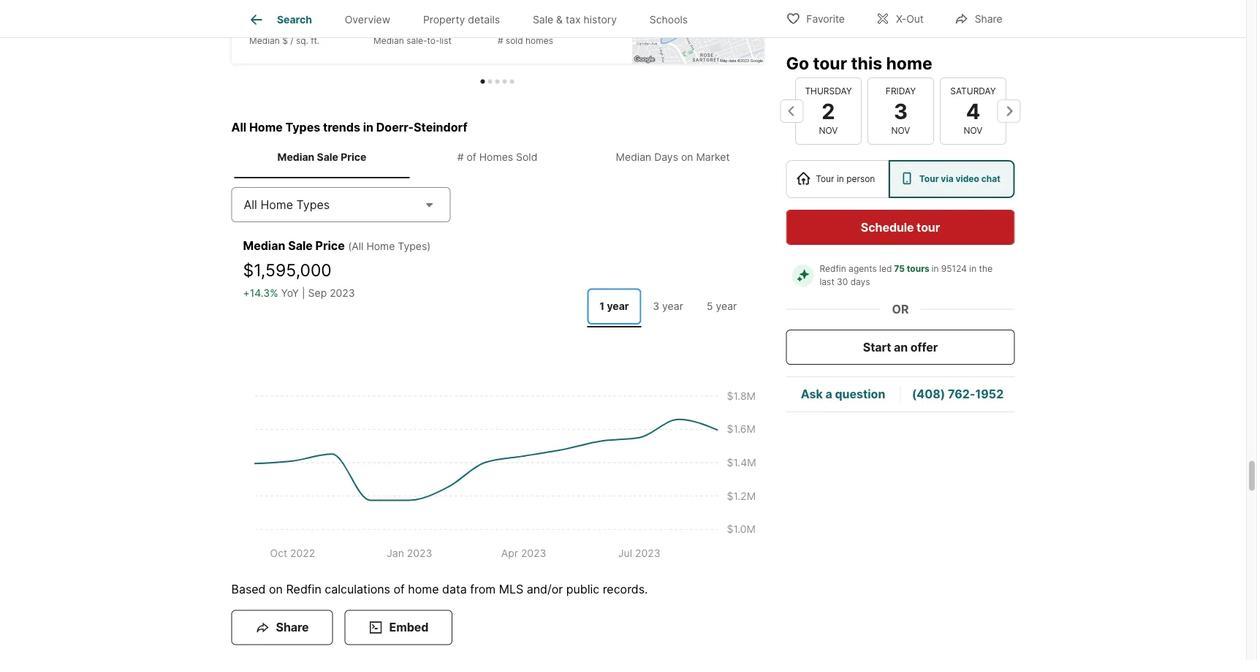 Task type: vqa. For each thing, say whether or not it's contained in the screenshot.
slide 5 dot image
yes



Task type: locate. For each thing, give the bounding box(es) containing it.
slide 4 dot image
[[503, 79, 507, 84]]

(408) 762-1952
[[912, 387, 1004, 401]]

0 vertical spatial home
[[887, 53, 933, 73]]

the
[[980, 264, 993, 274]]

# left homes
[[458, 151, 464, 163]]

tour for tour in person
[[816, 174, 835, 184]]

2 horizontal spatial nov
[[964, 125, 983, 136]]

median down '$1.15k'
[[249, 36, 280, 46]]

1 horizontal spatial tour
[[920, 174, 939, 184]]

0 horizontal spatial redfin
[[286, 582, 322, 597]]

tour in person
[[816, 174, 876, 184]]

# of homes sold
[[458, 151, 538, 163]]

to-
[[427, 36, 439, 46]]

tour
[[816, 174, 835, 184], [920, 174, 939, 184]]

3 # sold homes
[[498, 19, 553, 46]]

(all
[[348, 240, 364, 252]]

&
[[557, 13, 563, 26]]

1 horizontal spatial 3
[[653, 300, 660, 312]]

3
[[498, 19, 505, 33], [894, 98, 908, 124], [653, 300, 660, 312]]

embed
[[389, 620, 429, 635]]

a
[[826, 387, 833, 401]]

on right days in the top right of the page
[[681, 151, 694, 163]]

2 horizontal spatial sale
[[533, 13, 554, 26]]

home left data
[[408, 582, 439, 597]]

0 vertical spatial tab list
[[231, 0, 716, 37]]

overview
[[345, 13, 391, 26]]

0 vertical spatial sale
[[533, 13, 554, 26]]

0 vertical spatial price
[[341, 151, 367, 163]]

types)
[[398, 240, 431, 252]]

0 horizontal spatial nov
[[819, 125, 838, 136]]

5 year
[[707, 300, 737, 312]]

nov inside the friday 3 nov
[[891, 125, 910, 136]]

3 inside 3 year tab
[[653, 300, 660, 312]]

year inside 1 year tab
[[607, 300, 629, 312]]

median up all home types
[[278, 151, 315, 163]]

1 horizontal spatial of
[[467, 151, 477, 163]]

0 vertical spatial of
[[467, 151, 477, 163]]

2 nov from the left
[[891, 125, 910, 136]]

5 year tab
[[695, 288, 749, 325]]

1 year from the left
[[607, 300, 629, 312]]

price down the all home types trends in doerr-steindorf
[[341, 151, 367, 163]]

types
[[286, 120, 320, 134], [297, 197, 330, 212]]

go
[[786, 53, 810, 73]]

1 year
[[600, 300, 629, 312]]

on right based
[[269, 582, 283, 597]]

share button down based
[[231, 610, 333, 645]]

of left homes
[[467, 151, 477, 163]]

0 horizontal spatial of
[[394, 582, 405, 597]]

ft.
[[311, 36, 319, 46]]

# left sold
[[498, 36, 503, 46]]

median sale price tab
[[234, 139, 410, 175]]

tab list containing search
[[231, 0, 716, 37]]

2 year from the left
[[663, 300, 684, 312]]

tour left person
[[816, 174, 835, 184]]

tour right schedule
[[917, 220, 940, 234]]

median up $1,595,000
[[243, 238, 286, 253]]

friday 3 nov
[[886, 86, 916, 136]]

sale inside tab
[[317, 151, 339, 163]]

1 horizontal spatial nov
[[891, 125, 910, 136]]

1 horizontal spatial home
[[887, 53, 933, 73]]

types up the median sale price
[[286, 120, 320, 134]]

slide 2 dot image
[[488, 79, 492, 84]]

1 vertical spatial sale
[[317, 151, 339, 163]]

1 vertical spatial tab list
[[231, 136, 764, 178]]

favorite button
[[774, 3, 858, 33]]

1 vertical spatial all
[[244, 197, 257, 212]]

an
[[894, 340, 908, 354]]

all home types trends in doerr-steindorf
[[231, 120, 468, 134]]

homes
[[480, 151, 513, 163]]

median down 106.9%
[[373, 36, 404, 46]]

in inside in the last 30 days
[[970, 264, 977, 274]]

0 vertical spatial share
[[975, 13, 1003, 25]]

redfin agents led 75 tours in 95124
[[820, 264, 967, 274]]

next image
[[998, 99, 1021, 123]]

3 year
[[653, 300, 684, 312]]

nov for 3
[[891, 125, 910, 136]]

0 horizontal spatial tour
[[816, 174, 835, 184]]

0 horizontal spatial share
[[276, 620, 309, 635]]

3 nov from the left
[[964, 125, 983, 136]]

1 horizontal spatial redfin
[[820, 264, 847, 274]]

year inside 5 year tab
[[716, 300, 737, 312]]

share
[[975, 13, 1003, 25], [276, 620, 309, 635]]

tour left via
[[920, 174, 939, 184]]

nov down 2 at the right top of the page
[[819, 125, 838, 136]]

or
[[892, 302, 909, 316]]

home up the median sale price
[[249, 120, 283, 134]]

sale inside the 'median sale price (all home types) $1,595,000'
[[288, 238, 313, 253]]

0 vertical spatial share button
[[942, 3, 1015, 33]]

all for all home types
[[244, 197, 257, 212]]

$1.15k
[[249, 19, 286, 33]]

sale for median sale price (all home types) $1,595,000
[[288, 238, 313, 253]]

sale
[[533, 13, 554, 26], [317, 151, 339, 163], [288, 238, 313, 253]]

2 tour from the left
[[920, 174, 939, 184]]

0 vertical spatial all
[[231, 120, 247, 134]]

1 vertical spatial #
[[458, 151, 464, 163]]

tour in person option
[[786, 160, 889, 198]]

1 nov from the left
[[819, 125, 838, 136]]

nov inside saturday 4 nov
[[964, 125, 983, 136]]

$1.15k median $ / sq. ft.
[[249, 19, 319, 46]]

sale for median sale price
[[317, 151, 339, 163]]

3 inside the friday 3 nov
[[894, 98, 908, 124]]

1 vertical spatial home
[[261, 197, 293, 212]]

year right 1
[[607, 300, 629, 312]]

2 horizontal spatial 3
[[894, 98, 908, 124]]

in left person
[[837, 174, 844, 184]]

1 tour from the left
[[816, 174, 835, 184]]

1 horizontal spatial sale
[[317, 151, 339, 163]]

sale down trends
[[317, 151, 339, 163]]

#
[[498, 36, 503, 46], [458, 151, 464, 163]]

start an offer button
[[786, 330, 1015, 365]]

1 vertical spatial price
[[316, 238, 345, 253]]

tour
[[813, 53, 848, 73], [917, 220, 940, 234]]

0 horizontal spatial 3
[[498, 19, 505, 33]]

of up embed button
[[394, 582, 405, 597]]

nov for 4
[[964, 125, 983, 136]]

nov down the friday
[[891, 125, 910, 136]]

None button
[[795, 77, 862, 145], [868, 77, 934, 145], [940, 77, 1007, 145], [795, 77, 862, 145], [868, 77, 934, 145], [940, 77, 1007, 145]]

redfin left calculations
[[286, 582, 322, 597]]

price inside tab
[[341, 151, 367, 163]]

1 horizontal spatial year
[[663, 300, 684, 312]]

0 horizontal spatial home
[[408, 582, 439, 597]]

median inside 106.9% median sale-to-list
[[373, 36, 404, 46]]

tab list
[[231, 0, 716, 37], [231, 136, 764, 178], [585, 285, 752, 327]]

schools
[[650, 13, 688, 26]]

1 horizontal spatial on
[[681, 151, 694, 163]]

0 horizontal spatial sale
[[288, 238, 313, 253]]

1 vertical spatial share button
[[231, 610, 333, 645]]

in left the
[[970, 264, 977, 274]]

sale left the &
[[533, 13, 554, 26]]

1 horizontal spatial #
[[498, 36, 503, 46]]

ask a question
[[801, 387, 886, 401]]

1 vertical spatial share
[[276, 620, 309, 635]]

price inside the 'median sale price (all home types) $1,595,000'
[[316, 238, 345, 253]]

in
[[363, 120, 374, 134], [837, 174, 844, 184], [932, 264, 939, 274], [970, 264, 977, 274]]

2 vertical spatial home
[[367, 240, 395, 252]]

1 horizontal spatial share
[[975, 13, 1003, 25]]

year
[[607, 300, 629, 312], [663, 300, 684, 312], [716, 300, 737, 312]]

2023
[[330, 287, 355, 299]]

all home types
[[244, 197, 330, 212]]

home down median sale price tab
[[261, 197, 293, 212]]

tour inside button
[[917, 220, 940, 234]]

tour up thursday
[[813, 53, 848, 73]]

x-out
[[896, 13, 924, 25]]

from
[[470, 582, 496, 597]]

in right tours
[[932, 264, 939, 274]]

history
[[584, 13, 617, 26]]

slide 1 dot image
[[481, 79, 485, 84]]

home
[[249, 120, 283, 134], [261, 197, 293, 212], [367, 240, 395, 252]]

year inside 3 year tab
[[663, 300, 684, 312]]

3 inside 3 # sold homes
[[498, 19, 505, 33]]

home up the friday
[[887, 53, 933, 73]]

2 vertical spatial tab list
[[585, 285, 752, 327]]

1 vertical spatial redfin
[[286, 582, 322, 597]]

1 horizontal spatial share button
[[942, 3, 1015, 33]]

ask a question link
[[801, 387, 886, 401]]

1 vertical spatial types
[[297, 197, 330, 212]]

2 vertical spatial 3
[[653, 300, 660, 312]]

0 vertical spatial home
[[249, 120, 283, 134]]

redfin
[[820, 264, 847, 274], [286, 582, 322, 597]]

median left days in the top right of the page
[[616, 151, 652, 163]]

2
[[822, 98, 835, 124]]

30
[[837, 277, 848, 287]]

0 horizontal spatial year
[[607, 300, 629, 312]]

0 vertical spatial on
[[681, 151, 694, 163]]

on
[[681, 151, 694, 163], [269, 582, 283, 597]]

offer
[[911, 340, 938, 354]]

home
[[887, 53, 933, 73], [408, 582, 439, 597]]

redfin up last
[[820, 264, 847, 274]]

price left (all
[[316, 238, 345, 253]]

tour for tour via video chat
[[920, 174, 939, 184]]

types down median sale price tab
[[297, 197, 330, 212]]

nov inside thursday 2 nov
[[819, 125, 838, 136]]

1 vertical spatial 3
[[894, 98, 908, 124]]

home for all home types trends in doerr-steindorf
[[249, 120, 283, 134]]

slide 5 dot image
[[510, 79, 514, 84]]

home right (all
[[367, 240, 395, 252]]

price for median sale price
[[341, 151, 367, 163]]

all
[[231, 120, 247, 134], [244, 197, 257, 212]]

year right 5
[[716, 300, 737, 312]]

0 vertical spatial #
[[498, 36, 503, 46]]

0 horizontal spatial #
[[458, 151, 464, 163]]

types for all home types trends in doerr-steindorf
[[286, 120, 320, 134]]

75
[[894, 264, 905, 274]]

year left 5
[[663, 300, 684, 312]]

0 horizontal spatial tour
[[813, 53, 848, 73]]

share button
[[942, 3, 1015, 33], [231, 610, 333, 645]]

0 vertical spatial tour
[[813, 53, 848, 73]]

list box
[[786, 160, 1015, 198]]

2 horizontal spatial year
[[716, 300, 737, 312]]

share for bottommost "share" button
[[276, 620, 309, 635]]

nov down 4
[[964, 125, 983, 136]]

sale inside tab
[[533, 13, 554, 26]]

sep
[[308, 287, 327, 299]]

2 vertical spatial sale
[[288, 238, 313, 253]]

0 vertical spatial types
[[286, 120, 320, 134]]

1 horizontal spatial tour
[[917, 220, 940, 234]]

property details
[[423, 13, 500, 26]]

0 horizontal spatial share button
[[231, 610, 333, 645]]

in right trends
[[363, 120, 374, 134]]

saturday
[[950, 86, 996, 96]]

1 vertical spatial tour
[[917, 220, 940, 234]]

5
[[707, 300, 713, 312]]

sale up $1,595,000
[[288, 238, 313, 253]]

0 vertical spatial redfin
[[820, 264, 847, 274]]

question
[[835, 387, 886, 401]]

tour via video chat
[[920, 174, 1001, 184]]

3 year from the left
[[716, 300, 737, 312]]

price for median sale price (all home types) $1,595,000
[[316, 238, 345, 253]]

doerr-
[[376, 120, 414, 134]]

share button right "out"
[[942, 3, 1015, 33]]

0 horizontal spatial on
[[269, 582, 283, 597]]

median inside the 'median sale price (all home types) $1,595,000'
[[243, 238, 286, 253]]

based on redfin calculations of home data from mls and/or public records.
[[231, 582, 648, 597]]

1
[[600, 300, 605, 312]]

0 vertical spatial 3
[[498, 19, 505, 33]]

on inside tab
[[681, 151, 694, 163]]



Task type: describe. For each thing, give the bounding box(es) containing it.
all for all home types trends in doerr-steindorf
[[231, 120, 247, 134]]

details
[[468, 13, 500, 26]]

overview tab
[[329, 2, 407, 37]]

median days on market tab
[[585, 139, 761, 175]]

homes
[[525, 36, 553, 46]]

median sale price
[[278, 151, 367, 163]]

95124
[[942, 264, 967, 274]]

(408)
[[912, 387, 946, 401]]

tour for go
[[813, 53, 848, 73]]

median days on market
[[616, 151, 730, 163]]

1 year tab
[[588, 288, 641, 325]]

this
[[851, 53, 883, 73]]

+14.3% yoy | sep 2023
[[243, 287, 355, 299]]

video
[[956, 174, 980, 184]]

slide 3 dot image
[[495, 79, 500, 84]]

median sale price (all home types) $1,595,000
[[243, 238, 431, 280]]

home inside the 'median sale price (all home types) $1,595,000'
[[367, 240, 395, 252]]

schedule tour
[[861, 220, 940, 234]]

friday
[[886, 86, 916, 96]]

+14.3%
[[243, 287, 278, 299]]

$1,595,000
[[243, 259, 332, 280]]

yoy
[[281, 287, 299, 299]]

days
[[655, 151, 679, 163]]

search
[[277, 13, 312, 26]]

1 vertical spatial of
[[394, 582, 405, 597]]

calculations
[[325, 582, 390, 597]]

tax
[[566, 13, 581, 26]]

median for median days on market
[[616, 151, 652, 163]]

types for all home types
[[297, 197, 330, 212]]

# inside "tab"
[[458, 151, 464, 163]]

carousel group
[[226, 0, 781, 84]]

list box containing tour in person
[[786, 160, 1015, 198]]

sale & tax history tab
[[517, 2, 634, 37]]

person
[[847, 174, 876, 184]]

sold
[[506, 36, 523, 46]]

tour via video chat option
[[889, 160, 1015, 198]]

x-
[[896, 13, 907, 25]]

(408) 762-1952 link
[[912, 387, 1004, 401]]

3 for 3 year
[[653, 300, 660, 312]]

nov for 2
[[819, 125, 838, 136]]

3 for 3 # sold homes
[[498, 19, 505, 33]]

last
[[820, 277, 835, 287]]

year for 1 year
[[607, 300, 629, 312]]

median for median sale price (all home types) $1,595,000
[[243, 238, 286, 253]]

sq.
[[296, 36, 308, 46]]

list
[[439, 36, 451, 46]]

start
[[863, 340, 892, 354]]

based
[[231, 582, 266, 597]]

image image
[[632, 0, 764, 64]]

1952
[[976, 387, 1004, 401]]

and/or
[[527, 582, 563, 597]]

median inside $1.15k median $ / sq. ft.
[[249, 36, 280, 46]]

out
[[907, 13, 924, 25]]

days
[[851, 277, 871, 287]]

1 vertical spatial on
[[269, 582, 283, 597]]

sale & tax history
[[533, 13, 617, 26]]

start an offer
[[863, 340, 938, 354]]

thursday
[[805, 86, 852, 96]]

share for right "share" button
[[975, 13, 1003, 25]]

favorite
[[807, 13, 845, 25]]

106.9% median sale-to-list
[[373, 19, 451, 46]]

records.
[[603, 582, 648, 597]]

of inside "tab"
[[467, 151, 477, 163]]

schedule
[[861, 220, 914, 234]]

3 year tab
[[641, 288, 695, 325]]

sale-
[[406, 36, 427, 46]]

tab list containing median sale price
[[231, 136, 764, 178]]

trends
[[323, 120, 360, 134]]

schools tab
[[634, 2, 705, 37]]

4
[[966, 98, 980, 124]]

# of homes sold tab
[[410, 139, 585, 175]]

mls
[[499, 582, 524, 597]]

year for 3 year
[[663, 300, 684, 312]]

year for 5 year
[[716, 300, 737, 312]]

search link
[[248, 11, 312, 29]]

x-out button
[[864, 3, 937, 33]]

in the last 30 days
[[820, 264, 996, 287]]

762-
[[948, 387, 976, 401]]

property details tab
[[407, 2, 517, 37]]

via
[[941, 174, 954, 184]]

thursday 2 nov
[[805, 86, 852, 136]]

market
[[696, 151, 730, 163]]

tours
[[907, 264, 930, 274]]

106.9%
[[373, 19, 416, 33]]

median for median sale price
[[278, 151, 315, 163]]

chat
[[982, 174, 1001, 184]]

tab list containing 1 year
[[585, 285, 752, 327]]

tour for schedule
[[917, 220, 940, 234]]

property
[[423, 13, 465, 26]]

previous image
[[781, 99, 804, 123]]

$
[[282, 36, 288, 46]]

saturday 4 nov
[[950, 86, 996, 136]]

sold
[[516, 151, 538, 163]]

agents
[[849, 264, 877, 274]]

go tour this home
[[786, 53, 933, 73]]

led
[[880, 264, 892, 274]]

# inside 3 # sold homes
[[498, 36, 503, 46]]

ask
[[801, 387, 823, 401]]

steindorf
[[414, 120, 468, 134]]

1 vertical spatial home
[[408, 582, 439, 597]]

data
[[442, 582, 467, 597]]

/
[[290, 36, 293, 46]]

home for all home types
[[261, 197, 293, 212]]

in inside option
[[837, 174, 844, 184]]

schedule tour button
[[786, 210, 1015, 245]]

public
[[566, 582, 600, 597]]



